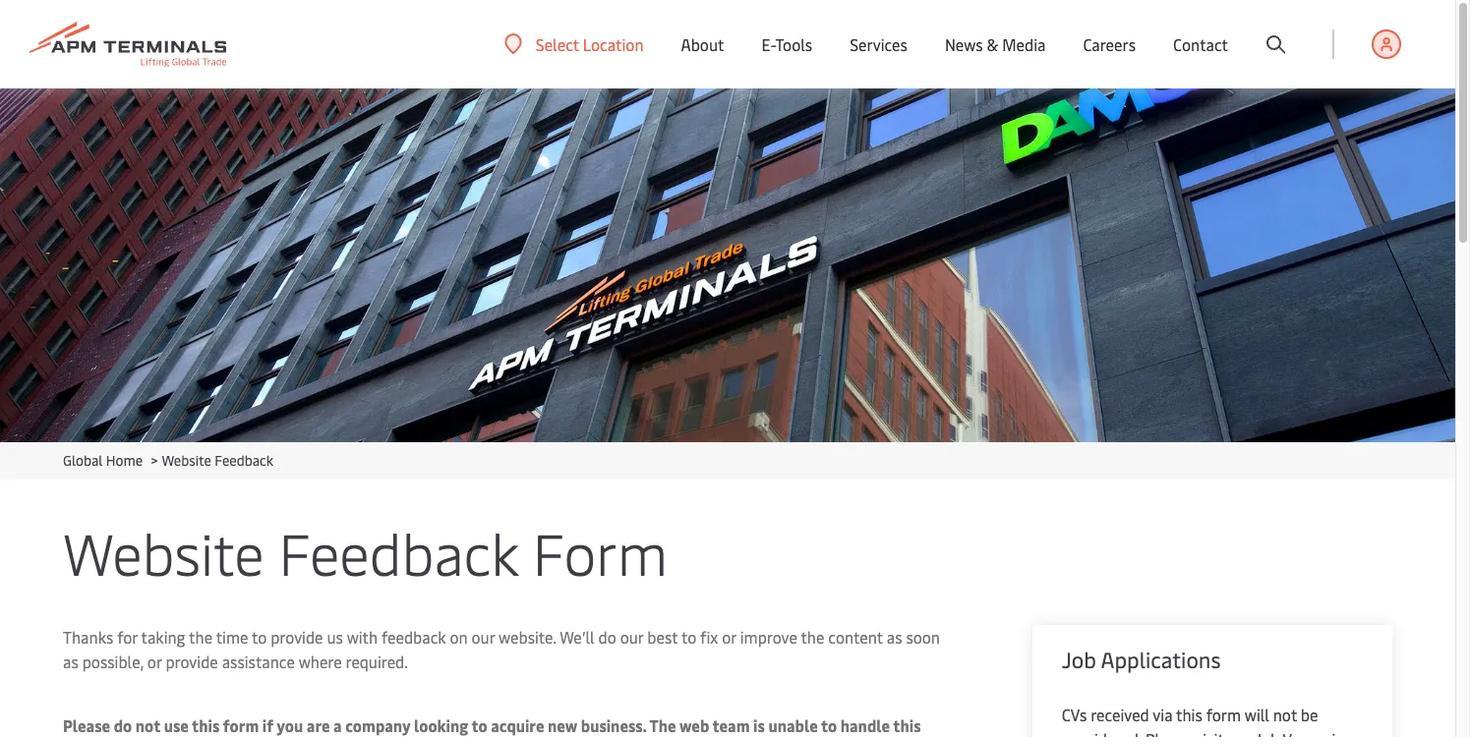 Task type: vqa. For each thing, say whether or not it's contained in the screenshot.
Global
yes



Task type: describe. For each thing, give the bounding box(es) containing it.
we'll
[[560, 626, 595, 648]]

about
[[681, 33, 724, 55]]

news & media button
[[945, 0, 1046, 88]]

job applications
[[1062, 645, 1221, 675]]

are
[[307, 715, 330, 737]]

taking
[[141, 626, 185, 648]]

e-
[[762, 33, 775, 55]]

received
[[1091, 704, 1149, 726]]

fix
[[700, 626, 718, 648]]

on
[[450, 626, 468, 648]]

please inside please do not use this form if you are a company looking to acquire new business. the web team is unable to handle this
[[63, 715, 110, 737]]

company
[[345, 715, 410, 737]]

please do not use this form if you are a company looking to acquire new business. the web team is unable to handle this
[[63, 715, 921, 737]]

feedback
[[381, 626, 446, 648]]

>
[[151, 451, 158, 470]]

1 vertical spatial or
[[147, 651, 162, 673]]

services
[[850, 33, 907, 55]]

thanks
[[63, 626, 113, 648]]

1 vertical spatial website
[[63, 513, 264, 591]]

possible,
[[82, 651, 144, 673]]

best
[[647, 626, 678, 648]]

2 the from the left
[[801, 626, 824, 648]]

news
[[945, 33, 983, 55]]

applications
[[1101, 645, 1221, 675]]

global
[[63, 451, 103, 470]]

e-tools
[[762, 33, 812, 55]]

0 vertical spatial provide
[[271, 626, 323, 648]]

you
[[277, 715, 303, 737]]

team
[[712, 715, 750, 737]]

with
[[347, 626, 378, 648]]

handle
[[840, 715, 890, 737]]

careers
[[1083, 33, 1136, 55]]

&
[[987, 33, 998, 55]]

apm terminals head office, the hague image
[[0, 88, 1455, 442]]

1 horizontal spatial feedback
[[279, 513, 518, 591]]

will
[[1245, 704, 1269, 726]]

media
[[1002, 33, 1046, 55]]

this inside the cvs received via this form will not be considered. please visit our job vacancie
[[1176, 704, 1202, 726]]

website.
[[499, 626, 556, 648]]

1 the from the left
[[189, 626, 212, 648]]

do inside please do not use this form if you are a company looking to acquire new business. the web team is unable to handle this
[[114, 715, 132, 737]]

select location
[[536, 33, 644, 55]]

new
[[548, 715, 577, 737]]

if
[[262, 715, 273, 737]]

form
[[533, 513, 668, 591]]

website feedback form
[[63, 513, 668, 591]]

not inside please do not use this form if you are a company looking to acquire new business. the web team is unable to handle this
[[135, 715, 160, 737]]

us
[[327, 626, 343, 648]]

acquire
[[491, 715, 544, 737]]

0 horizontal spatial provide
[[166, 651, 218, 673]]

global home > website feedback
[[63, 451, 273, 470]]

form inside please do not use this form if you are a company looking to acquire new business. the web team is unable to handle this
[[223, 715, 259, 737]]

contact button
[[1173, 0, 1228, 88]]

home
[[106, 451, 143, 470]]

tools
[[775, 33, 812, 55]]

to right unable
[[821, 715, 837, 737]]

considered.
[[1062, 729, 1142, 737]]



Task type: locate. For each thing, give the bounding box(es) containing it.
this right via
[[1176, 704, 1202, 726]]

1 horizontal spatial do
[[598, 626, 616, 648]]

this right use
[[192, 715, 220, 737]]

1 horizontal spatial not
[[1273, 704, 1297, 726]]

looking
[[414, 715, 468, 737]]

or
[[722, 626, 736, 648], [147, 651, 162, 673]]

1 horizontal spatial or
[[722, 626, 736, 648]]

1 horizontal spatial the
[[801, 626, 824, 648]]

time
[[216, 626, 248, 648]]

provide down 'taking' on the left bottom of the page
[[166, 651, 218, 673]]

web
[[679, 715, 709, 737]]

required.
[[346, 651, 408, 673]]

our left best on the bottom left of page
[[620, 626, 643, 648]]

1 vertical spatial job
[[1254, 729, 1280, 737]]

e-tools button
[[762, 0, 812, 88]]

form
[[1206, 704, 1241, 726], [223, 715, 259, 737]]

as left 'soon'
[[887, 626, 902, 648]]

0 vertical spatial do
[[598, 626, 616, 648]]

the
[[650, 715, 676, 737]]

please inside the cvs received via this form will not be considered. please visit our job vacancie
[[1146, 729, 1192, 737]]

location
[[583, 33, 644, 55]]

do
[[598, 626, 616, 648], [114, 715, 132, 737]]

not left be
[[1273, 704, 1297, 726]]

to
[[252, 626, 267, 648], [681, 626, 696, 648], [471, 715, 487, 737], [821, 715, 837, 737]]

where
[[299, 651, 342, 673]]

do inside thanks for taking the time to provide us with feedback on our website. we'll do our best to fix or improve the content as soon as possible, or provide assistance where required.
[[598, 626, 616, 648]]

do right "we'll" on the bottom of the page
[[598, 626, 616, 648]]

please down the possible,
[[63, 715, 110, 737]]

for
[[117, 626, 138, 648]]

the left the time
[[189, 626, 212, 648]]

soon
[[906, 626, 940, 648]]

not left use
[[135, 715, 160, 737]]

website right >
[[162, 451, 211, 470]]

business.
[[581, 715, 647, 737]]

content
[[828, 626, 883, 648]]

0 horizontal spatial form
[[223, 715, 259, 737]]

1 vertical spatial provide
[[166, 651, 218, 673]]

feedback up feedback
[[279, 513, 518, 591]]

select
[[536, 33, 579, 55]]

2 horizontal spatial this
[[1176, 704, 1202, 726]]

0 vertical spatial as
[[887, 626, 902, 648]]

website
[[162, 451, 211, 470], [63, 513, 264, 591]]

0 horizontal spatial this
[[192, 715, 220, 737]]

1 horizontal spatial job
[[1254, 729, 1280, 737]]

be
[[1301, 704, 1318, 726]]

or down 'taking' on the left bottom of the page
[[147, 651, 162, 673]]

1 horizontal spatial this
[[893, 715, 921, 737]]

0 horizontal spatial feedback
[[215, 451, 273, 470]]

contact
[[1173, 33, 1228, 55]]

visit
[[1195, 729, 1224, 737]]

job inside the cvs received via this form will not be considered. please visit our job vacancie
[[1254, 729, 1280, 737]]

services button
[[850, 0, 907, 88]]

do left use
[[114, 715, 132, 737]]

as
[[887, 626, 902, 648], [63, 651, 78, 673]]

please
[[63, 715, 110, 737], [1146, 729, 1192, 737]]

global home link
[[63, 451, 143, 470]]

0 horizontal spatial or
[[147, 651, 162, 673]]

form left if on the bottom left of the page
[[223, 715, 259, 737]]

1 horizontal spatial provide
[[271, 626, 323, 648]]

via
[[1153, 704, 1173, 726]]

a
[[333, 715, 342, 737]]

careers button
[[1083, 0, 1136, 88]]

the left the content
[[801, 626, 824, 648]]

job down will
[[1254, 729, 1280, 737]]

not inside the cvs received via this form will not be considered. please visit our job vacancie
[[1273, 704, 1297, 726]]

is
[[753, 715, 765, 737]]

website up 'taking' on the left bottom of the page
[[63, 513, 264, 591]]

to left acquire
[[471, 715, 487, 737]]

improve
[[740, 626, 797, 648]]

cvs received via this form will not be considered. please visit our job vacancie
[[1062, 704, 1351, 737]]

provide
[[271, 626, 323, 648], [166, 651, 218, 673]]

1 vertical spatial do
[[114, 715, 132, 737]]

feedback
[[215, 451, 273, 470], [279, 513, 518, 591]]

0 horizontal spatial the
[[189, 626, 212, 648]]

0 vertical spatial or
[[722, 626, 736, 648]]

0 horizontal spatial our
[[472, 626, 495, 648]]

0 horizontal spatial do
[[114, 715, 132, 737]]

our for with
[[472, 626, 495, 648]]

to left fix
[[681, 626, 696, 648]]

0 vertical spatial job
[[1062, 645, 1096, 675]]

thanks for taking the time to provide us with feedback on our website. we'll do our best to fix or improve the content as soon as possible, or provide assistance where required.
[[63, 626, 940, 673]]

2 horizontal spatial our
[[1228, 729, 1251, 737]]

cvs
[[1062, 704, 1087, 726]]

1 horizontal spatial form
[[1206, 704, 1241, 726]]

to up assistance
[[252, 626, 267, 648]]

1 vertical spatial feedback
[[279, 513, 518, 591]]

our for considered.
[[1228, 729, 1251, 737]]

use
[[164, 715, 189, 737]]

job up cvs
[[1062, 645, 1096, 675]]

0 horizontal spatial job
[[1062, 645, 1096, 675]]

the
[[189, 626, 212, 648], [801, 626, 824, 648]]

this
[[1176, 704, 1202, 726], [192, 715, 220, 737], [893, 715, 921, 737]]

about button
[[681, 0, 724, 88]]

0 vertical spatial website
[[162, 451, 211, 470]]

our inside the cvs received via this form will not be considered. please visit our job vacancie
[[1228, 729, 1251, 737]]

1 horizontal spatial as
[[887, 626, 902, 648]]

unable
[[768, 715, 818, 737]]

1 horizontal spatial our
[[620, 626, 643, 648]]

form up visit
[[1206, 704, 1241, 726]]

job
[[1062, 645, 1096, 675], [1254, 729, 1280, 737]]

0 horizontal spatial as
[[63, 651, 78, 673]]

form inside the cvs received via this form will not be considered. please visit our job vacancie
[[1206, 704, 1241, 726]]

please down via
[[1146, 729, 1192, 737]]

0 horizontal spatial not
[[135, 715, 160, 737]]

our right on
[[472, 626, 495, 648]]

not
[[1273, 704, 1297, 726], [135, 715, 160, 737]]

1 vertical spatial as
[[63, 651, 78, 673]]

our down will
[[1228, 729, 1251, 737]]

select location button
[[504, 33, 644, 55]]

our
[[472, 626, 495, 648], [620, 626, 643, 648], [1228, 729, 1251, 737]]

0 horizontal spatial please
[[63, 715, 110, 737]]

feedback right >
[[215, 451, 273, 470]]

news & media
[[945, 33, 1046, 55]]

as down thanks
[[63, 651, 78, 673]]

assistance
[[222, 651, 295, 673]]

0 vertical spatial feedback
[[215, 451, 273, 470]]

1 horizontal spatial please
[[1146, 729, 1192, 737]]

this right handle
[[893, 715, 921, 737]]

provide up the where
[[271, 626, 323, 648]]

or right fix
[[722, 626, 736, 648]]



